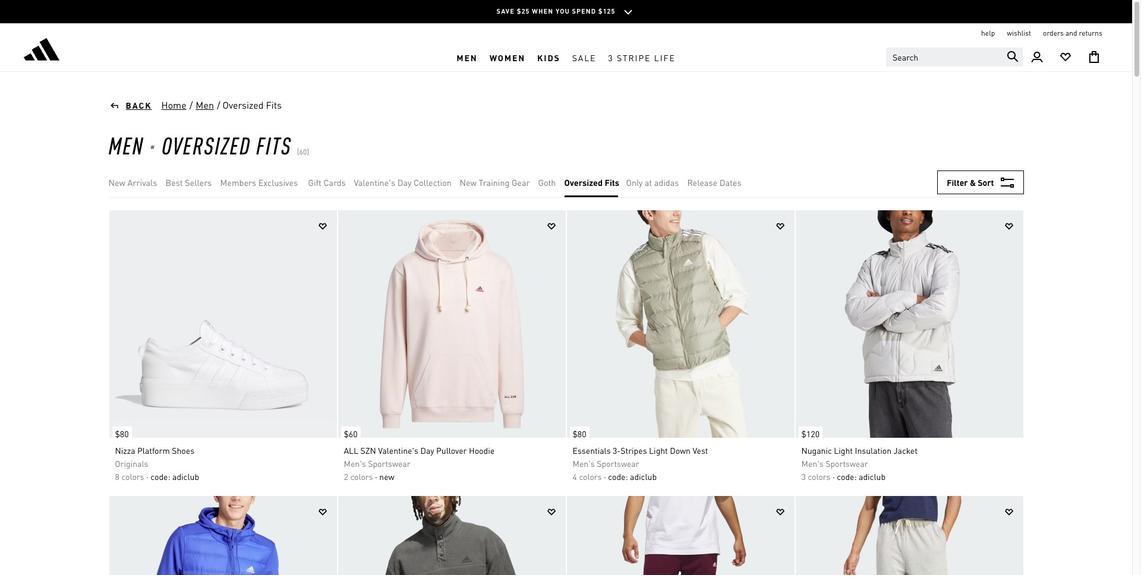 Task type: locate. For each thing, give the bounding box(es) containing it.
1 new from the left
[[109, 177, 125, 188]]

2 sportswear from the left
[[597, 458, 640, 469]]

code:
[[151, 472, 170, 482], [608, 472, 628, 482], [837, 472, 857, 482]]

day inside list
[[398, 177, 412, 188]]

code: down insulation
[[837, 472, 857, 482]]

1 vertical spatial men
[[109, 130, 144, 160]]

code: inside essentials 3-stripes light down vest men's sportswear 4 colors · code: adiclub
[[608, 472, 628, 482]]

0 vertical spatial day
[[398, 177, 412, 188]]

sportswear down 3-
[[597, 458, 640, 469]]

save $25 when you spend $125
[[497, 7, 616, 15]]

colors down nuganic on the right bottom of page
[[808, 472, 831, 482]]

stripe
[[617, 52, 651, 63]]

0 horizontal spatial men
[[109, 130, 144, 160]]

4
[[573, 472, 577, 482]]

2 colors from the left
[[350, 472, 373, 482]]

3 men's from the left
[[802, 458, 824, 469]]

jacket
[[894, 445, 918, 456]]

1 horizontal spatial code:
[[608, 472, 628, 482]]

1 vertical spatial day
[[421, 445, 434, 456]]

colors right 4
[[579, 472, 602, 482]]

code: down platform
[[151, 472, 170, 482]]

men's inside essentials 3-stripes light down vest men's sportswear 4 colors · code: adiclub
[[573, 458, 595, 469]]

gear
[[512, 177, 530, 188]]

2 light from the left
[[834, 445, 853, 456]]

1 vertical spatial valentine's
[[378, 445, 419, 456]]

platform
[[137, 445, 170, 456]]

1 $80 link from the left
[[109, 421, 132, 441]]

sportswear inside essentials 3-stripes light down vest men's sportswear 4 colors · code: adiclub
[[597, 458, 640, 469]]

0 vertical spatial valentine's
[[354, 177, 395, 188]]

0 vertical spatial men
[[196, 99, 214, 111]]

1 horizontal spatial $80 link
[[567, 421, 590, 441]]

colors
[[122, 472, 144, 482], [350, 472, 373, 482], [579, 472, 602, 482], [808, 472, 831, 482]]

oversized fits
[[223, 99, 282, 111], [565, 177, 620, 188]]

1 horizontal spatial oversized fits
[[565, 177, 620, 188]]

gift cards link
[[308, 176, 346, 189]]

kids link
[[532, 43, 566, 71]]

men for men
[[196, 99, 214, 111]]

3 adiclub from the left
[[859, 472, 886, 482]]

save
[[497, 7, 515, 15]]

colors inside essentials 3-stripes light down vest men's sportswear 4 colors · code: adiclub
[[579, 472, 602, 482]]

men up new arrivals 'link'
[[109, 130, 144, 160]]

new
[[380, 472, 395, 482]]

2
[[344, 472, 348, 482]]

new inside 'link'
[[109, 177, 125, 188]]

spend
[[572, 7, 596, 15]]

main navigation element
[[271, 43, 862, 71]]

new left arrivals at top
[[109, 177, 125, 188]]

adiclub down insulation
[[859, 472, 886, 482]]

2 adiclub from the left
[[630, 472, 657, 482]]

help link
[[982, 29, 996, 38]]

list
[[109, 168, 750, 197]]

oversized up sellers
[[162, 130, 251, 160]]

0 horizontal spatial new
[[109, 177, 125, 188]]

oversized fits right men link
[[223, 99, 282, 111]]

2 vertical spatial oversized
[[565, 177, 603, 188]]

1 horizontal spatial men's
[[573, 458, 595, 469]]

valentine's up new
[[378, 445, 419, 456]]

adiclub down stripes
[[630, 472, 657, 482]]

men's down nuganic on the right bottom of page
[[802, 458, 824, 469]]

shoes
[[172, 445, 194, 456]]

originals white nizza platform shoes image
[[109, 210, 337, 438]]

2 vertical spatial fits
[[605, 177, 620, 188]]

kids
[[538, 52, 561, 63]]

$60
[[344, 429, 358, 439]]

members exclusives
[[220, 177, 298, 188]]

training
[[479, 177, 510, 188]]

1 vertical spatial fits
[[256, 130, 292, 160]]

adiclub
[[172, 472, 199, 482], [630, 472, 657, 482], [859, 472, 886, 482]]

sellers
[[185, 177, 212, 188]]

light
[[649, 445, 668, 456], [834, 445, 853, 456]]

1 horizontal spatial adiclub
[[630, 472, 657, 482]]

men · oversized fits [60]
[[109, 130, 309, 160]]

oversized right goth
[[565, 177, 603, 188]]

life
[[654, 52, 676, 63]]

colors inside all szn valentine's day pullover hoodie men's sportswear 2 colors · new
[[350, 472, 373, 482]]

0 horizontal spatial 3
[[608, 52, 614, 63]]

2 horizontal spatial sportswear
[[826, 458, 868, 469]]

3 inside the main navigation element
[[608, 52, 614, 63]]

1 $80 from the left
[[115, 429, 129, 439]]

1 horizontal spatial new
[[460, 177, 477, 188]]

new training gear link
[[460, 176, 530, 189]]

colors down the originals
[[122, 472, 144, 482]]

valentine's day collection
[[354, 177, 452, 188]]

insulation
[[855, 445, 892, 456]]

valentine's right cards
[[354, 177, 395, 188]]

$80 for essentials 3-stripes light down vest
[[573, 429, 587, 439]]

only
[[626, 177, 643, 188]]

0 horizontal spatial light
[[649, 445, 668, 456]]

1 sportswear from the left
[[368, 458, 411, 469]]

men right home
[[196, 99, 214, 111]]

colors right 2 at the bottom left
[[350, 472, 373, 482]]

$80 link
[[109, 421, 132, 441], [567, 421, 590, 441]]

3 sportswear from the left
[[826, 458, 868, 469]]

goth link
[[538, 176, 556, 189]]

1 horizontal spatial day
[[421, 445, 434, 456]]

men's down all
[[344, 458, 366, 469]]

·
[[149, 130, 157, 160], [146, 472, 149, 482], [375, 472, 377, 482], [604, 472, 606, 482], [833, 472, 835, 482]]

$80 link for nizza platform shoes
[[109, 421, 132, 441]]

day
[[398, 177, 412, 188], [421, 445, 434, 456]]

1 horizontal spatial men
[[196, 99, 214, 111]]

$80 link for essentials 3-stripes light down vest
[[567, 421, 590, 441]]

0 horizontal spatial day
[[398, 177, 412, 188]]

2 men's from the left
[[573, 458, 595, 469]]

$80 up nizza
[[115, 429, 129, 439]]

home
[[161, 99, 187, 111]]

0 horizontal spatial $80
[[115, 429, 129, 439]]

0 horizontal spatial sportswear
[[368, 458, 411, 469]]

2 horizontal spatial adiclub
[[859, 472, 886, 482]]

0 horizontal spatial code:
[[151, 472, 170, 482]]

$80 for nizza platform shoes
[[115, 429, 129, 439]]

0 vertical spatial 3
[[608, 52, 614, 63]]

2 $80 from the left
[[573, 429, 587, 439]]

$120
[[802, 429, 820, 439]]

1 men's from the left
[[344, 458, 366, 469]]

$25
[[517, 7, 530, 15]]

and
[[1066, 29, 1078, 37]]

$80 link up nizza
[[109, 421, 132, 441]]

1 adiclub from the left
[[172, 472, 199, 482]]

1 code: from the left
[[151, 472, 170, 482]]

0 horizontal spatial adiclub
[[172, 472, 199, 482]]

release dates
[[688, 177, 742, 188]]

sportswear
[[368, 458, 411, 469], [597, 458, 640, 469], [826, 458, 868, 469]]

sportswear up new
[[368, 458, 411, 469]]

1 horizontal spatial sportswear
[[597, 458, 640, 469]]

3 down nuganic on the right bottom of page
[[802, 472, 806, 482]]

returns
[[1079, 29, 1103, 37]]

filter & sort
[[947, 177, 994, 188]]

1 vertical spatial 3
[[802, 472, 806, 482]]

3 inside nuganic light insulation jacket men's sportswear 3 colors · code: adiclub
[[802, 472, 806, 482]]

at
[[645, 177, 652, 188]]

best sellers
[[166, 177, 212, 188]]

0 horizontal spatial oversized fits
[[223, 99, 282, 111]]

3 code: from the left
[[837, 472, 857, 482]]

gift
[[308, 177, 322, 188]]

adiclub down shoes
[[172, 472, 199, 482]]

code: down 3-
[[608, 472, 628, 482]]

adiclub inside 'nizza platform shoes originals 8 colors · code: adiclub'
[[172, 472, 199, 482]]

day left collection
[[398, 177, 412, 188]]

2 $80 link from the left
[[567, 421, 590, 441]]

1 colors from the left
[[122, 472, 144, 482]]

men's down essentials
[[573, 458, 595, 469]]

men
[[457, 52, 478, 63]]

$80 link up essentials
[[567, 421, 590, 441]]

0 horizontal spatial $80 link
[[109, 421, 132, 441]]

nizza platform shoes originals 8 colors · code: adiclub
[[115, 445, 199, 482]]

oversized
[[223, 99, 264, 111], [162, 130, 251, 160], [565, 177, 603, 188]]

2 new from the left
[[460, 177, 477, 188]]

men's for 2
[[344, 458, 366, 469]]

new training gear
[[460, 177, 530, 188]]

light inside nuganic light insulation jacket men's sportswear 3 colors · code: adiclub
[[834, 445, 853, 456]]

&
[[970, 177, 976, 188]]

best
[[166, 177, 183, 188]]

sportswear down insulation
[[826, 458, 868, 469]]

down
[[670, 445, 691, 456]]

new left training
[[460, 177, 477, 188]]

colors inside nuganic light insulation jacket men's sportswear 3 colors · code: adiclub
[[808, 472, 831, 482]]

1 vertical spatial oversized
[[162, 130, 251, 160]]

1 horizontal spatial light
[[834, 445, 853, 456]]

8
[[115, 472, 119, 482]]

men's inside all szn valentine's day pullover hoodie men's sportswear 2 colors · new
[[344, 458, 366, 469]]

valentine's inside all szn valentine's day pullover hoodie men's sportswear 2 colors · new
[[378, 445, 419, 456]]

1 light from the left
[[649, 445, 668, 456]]

oversized inside list
[[565, 177, 603, 188]]

1 horizontal spatial 3
[[802, 472, 806, 482]]

men
[[196, 99, 214, 111], [109, 130, 144, 160]]

4 colors from the left
[[808, 472, 831, 482]]

pullover
[[436, 445, 467, 456]]

oversized right men link
[[223, 99, 264, 111]]

Search field
[[887, 48, 1023, 67]]

light left down
[[649, 445, 668, 456]]

light right nuganic on the right bottom of page
[[834, 445, 853, 456]]

release
[[688, 177, 718, 188]]

1 vertical spatial oversized fits
[[565, 177, 620, 188]]

3 left stripe
[[608, 52, 614, 63]]

day left pullover
[[421, 445, 434, 456]]

sportswear inside all szn valentine's day pullover hoodie men's sportswear 2 colors · new
[[368, 458, 411, 469]]

0 horizontal spatial men's
[[344, 458, 366, 469]]

2 horizontal spatial code:
[[837, 472, 857, 482]]

new for new training gear
[[460, 177, 477, 188]]

3 colors from the left
[[579, 472, 602, 482]]

light inside essentials 3-stripes light down vest men's sportswear 4 colors · code: adiclub
[[649, 445, 668, 456]]

valentine's
[[354, 177, 395, 188], [378, 445, 419, 456]]

2 code: from the left
[[608, 472, 628, 482]]

filter & sort button
[[938, 171, 1024, 194]]

goth
[[538, 177, 556, 188]]

fits
[[266, 99, 282, 111], [256, 130, 292, 160], [605, 177, 620, 188]]

sort
[[978, 177, 994, 188]]

men's inside nuganic light insulation jacket men's sportswear 3 colors · code: adiclub
[[802, 458, 824, 469]]

you
[[556, 7, 570, 15]]

new
[[109, 177, 125, 188], [460, 177, 477, 188]]

2 horizontal spatial men's
[[802, 458, 824, 469]]

$125
[[599, 7, 616, 15]]

· inside all szn valentine's day pullover hoodie men's sportswear 2 colors · new
[[375, 472, 377, 482]]

oversized fits left only on the right of page
[[565, 177, 620, 188]]

help
[[982, 29, 996, 37]]

$80 up essentials
[[573, 429, 587, 439]]

1 horizontal spatial $80
[[573, 429, 587, 439]]

essentials 3-stripes light down vest men's sportswear 4 colors · code: adiclub
[[573, 445, 708, 482]]

sale
[[572, 52, 597, 63]]



Task type: describe. For each thing, give the bounding box(es) containing it.
code: inside nuganic light insulation jacket men's sportswear 3 colors · code: adiclub
[[837, 472, 857, 482]]

men's sportswear pink all szn valentine's day pullover hoodie image
[[338, 210, 566, 438]]

sportswear for code:
[[597, 458, 640, 469]]

men's sportswear burgundy all szn valentine's day pants image
[[567, 496, 795, 576]]

list containing new arrivals
[[109, 168, 750, 197]]

men for men · oversized fits [60]
[[109, 130, 144, 160]]

wishlist
[[1007, 29, 1032, 37]]

release dates link
[[688, 176, 742, 189]]

sale link
[[566, 43, 603, 71]]

men's sportswear grey lounge french terry colored mélange pants image
[[796, 496, 1024, 576]]

valentine's inside list
[[354, 177, 395, 188]]

men link
[[195, 98, 215, 112]]

essentials
[[573, 445, 611, 456]]

back button
[[109, 99, 152, 111]]

collection
[[414, 177, 452, 188]]

best sellers link
[[166, 176, 212, 189]]

0 vertical spatial fits
[[266, 99, 282, 111]]

all
[[344, 445, 359, 456]]

oversized fits inside list
[[565, 177, 620, 188]]

[60]
[[297, 147, 309, 156]]

members
[[220, 177, 256, 188]]

stripes
[[621, 445, 647, 456]]

home link
[[161, 98, 187, 112]]

only at adidas
[[626, 177, 679, 188]]

3 stripe life link
[[603, 43, 682, 71]]

3-
[[613, 445, 621, 456]]

· inside essentials 3-stripes light down vest men's sportswear 4 colors · code: adiclub
[[604, 472, 606, 482]]

vest
[[693, 445, 708, 456]]

men's sportswear blue essentials hybrid down hooded jacket image
[[109, 496, 337, 576]]

new arrivals
[[109, 177, 157, 188]]

$120 link
[[796, 421, 823, 441]]

women link
[[484, 43, 532, 71]]

women
[[490, 52, 526, 63]]

men's sportswear grey polar fleece pullover image
[[338, 496, 566, 576]]

nuganic light insulation jacket men's sportswear 3 colors · code: adiclub
[[802, 445, 918, 482]]

arrivals
[[128, 177, 157, 188]]

new arrivals link
[[109, 176, 157, 189]]

dates
[[720, 177, 742, 188]]

nuganic
[[802, 445, 832, 456]]

orders
[[1044, 29, 1064, 37]]

$60 link
[[338, 421, 361, 441]]

day inside all szn valentine's day pullover hoodie men's sportswear 2 colors · new
[[421, 445, 434, 456]]

back
[[126, 100, 152, 111]]

sportswear for new
[[368, 458, 411, 469]]

· inside nuganic light insulation jacket men's sportswear 3 colors · code: adiclub
[[833, 472, 835, 482]]

all szn valentine's day pullover hoodie men's sportswear 2 colors · new
[[344, 445, 495, 482]]

cards
[[324, 177, 346, 188]]

when
[[532, 7, 554, 15]]

sportswear inside nuganic light insulation jacket men's sportswear 3 colors · code: adiclub
[[826, 458, 868, 469]]

3 stripe life
[[608, 52, 676, 63]]

exclusives
[[258, 177, 298, 188]]

fits inside list
[[605, 177, 620, 188]]

members exclusives link
[[220, 176, 298, 189]]

code: inside 'nizza platform shoes originals 8 colors · code: adiclub'
[[151, 472, 170, 482]]

colors inside 'nizza platform shoes originals 8 colors · code: adiclub'
[[122, 472, 144, 482]]

new for new arrivals
[[109, 177, 125, 188]]

orders and returns
[[1044, 29, 1103, 37]]

filter
[[947, 177, 968, 188]]

adiclub inside nuganic light insulation jacket men's sportswear 3 colors · code: adiclub
[[859, 472, 886, 482]]

adiclub inside essentials 3-stripes light down vest men's sportswear 4 colors · code: adiclub
[[630, 472, 657, 482]]

only at adidas link
[[626, 176, 679, 189]]

gift cards
[[308, 177, 346, 188]]

wishlist link
[[1007, 29, 1032, 38]]

men link
[[451, 43, 484, 71]]

men's sportswear green essentials 3-stripes light down vest image
[[567, 210, 795, 438]]

valentine's day collection link
[[354, 176, 452, 189]]

orders and returns link
[[1044, 29, 1103, 38]]

szn
[[361, 445, 376, 456]]

nizza
[[115, 445, 135, 456]]

hoodie
[[469, 445, 495, 456]]

0 vertical spatial oversized fits
[[223, 99, 282, 111]]

oversized fits link
[[565, 176, 620, 189]]

0 vertical spatial oversized
[[223, 99, 264, 111]]

originals
[[115, 458, 148, 469]]

· inside 'nizza platform shoes originals 8 colors · code: adiclub'
[[146, 472, 149, 482]]

adidas
[[654, 177, 679, 188]]

men's for 4
[[573, 458, 595, 469]]

men's sportswear grey nuganic light insulation jacket image
[[796, 210, 1024, 438]]



Task type: vqa. For each thing, say whether or not it's contained in the screenshot.


